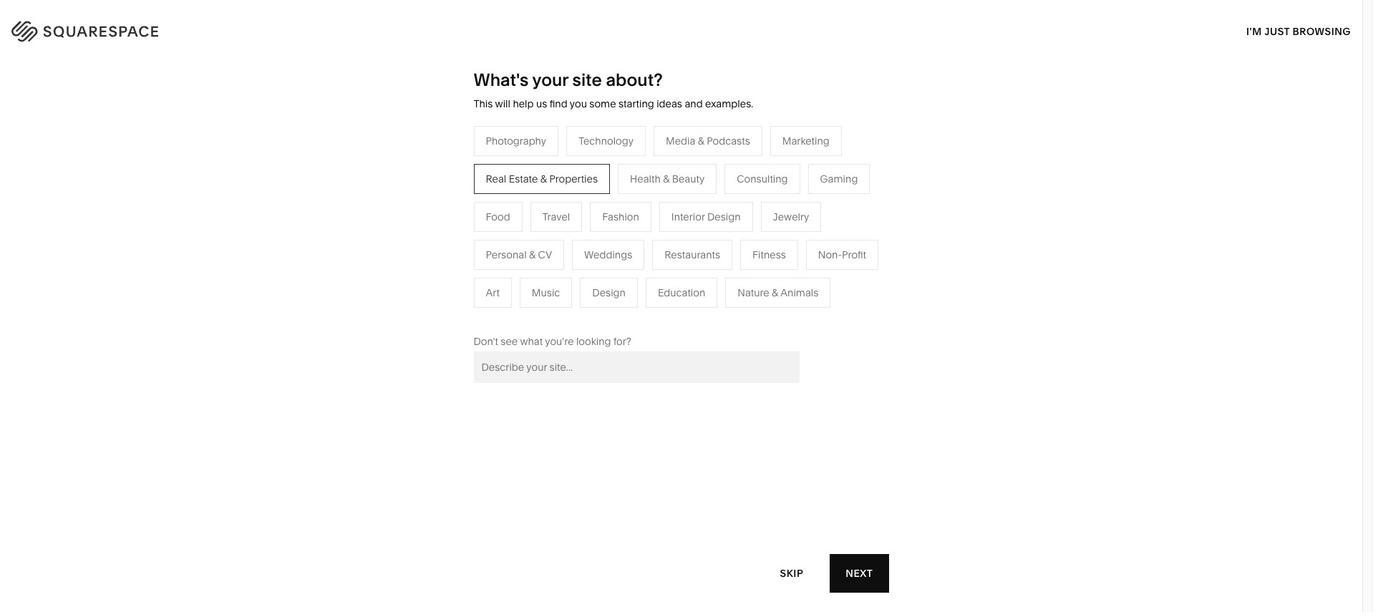 Task type: vqa. For each thing, say whether or not it's contained in the screenshot.
the rightmost the Podcasts
yes



Task type: locate. For each thing, give the bounding box(es) containing it.
animals down fitness radio
[[781, 286, 819, 299]]

animals down decor
[[712, 220, 750, 233]]

log
[[1310, 22, 1332, 35]]

1 vertical spatial nature
[[738, 286, 769, 299]]

jewelry
[[773, 210, 809, 223]]

nature & animals link
[[669, 220, 764, 233]]

1 horizontal spatial nature
[[738, 286, 769, 299]]

us
[[536, 97, 547, 110]]

will
[[495, 97, 510, 110]]

estate up travel "link"
[[509, 172, 538, 185]]

travel up media & podcasts link
[[542, 210, 570, 223]]

restaurants link
[[518, 220, 588, 233]]

nature
[[669, 220, 701, 233], [738, 286, 769, 299]]

0 horizontal spatial restaurants
[[518, 220, 574, 233]]

travel inside radio
[[542, 210, 570, 223]]

community & non-profits link
[[367, 263, 501, 276]]

& inside the "real estate & properties" 'option'
[[540, 172, 547, 185]]

0 vertical spatial estate
[[509, 172, 538, 185]]

profits
[[457, 263, 487, 276]]

media & podcasts link
[[518, 242, 617, 255]]

Marketing radio
[[770, 126, 842, 156]]

0 vertical spatial media
[[666, 134, 695, 147]]

Consulting radio
[[725, 164, 800, 194]]

animals
[[712, 220, 750, 233], [781, 286, 819, 299]]

restaurants down travel "link"
[[518, 220, 574, 233]]

0 vertical spatial design
[[707, 210, 741, 223]]

estate
[[509, 172, 538, 185], [541, 306, 570, 319]]

& inside media & podcasts option
[[698, 134, 704, 147]]

see
[[501, 335, 518, 348]]

0 horizontal spatial design
[[592, 286, 626, 299]]

you're
[[545, 335, 574, 348]]

0 horizontal spatial media
[[518, 242, 548, 255]]

community
[[367, 263, 422, 276]]

1 horizontal spatial media & podcasts
[[666, 134, 750, 147]]

1 horizontal spatial non-
[[818, 248, 842, 261]]

1 vertical spatial properties
[[582, 306, 630, 319]]

Weddings radio
[[572, 240, 645, 270]]

real estate & properties inside 'option'
[[486, 172, 598, 185]]

1 vertical spatial animals
[[781, 286, 819, 299]]

don't see what you're looking for?
[[474, 335, 631, 348]]

i'm just browsing
[[1246, 25, 1351, 38]]

0 horizontal spatial podcasts
[[559, 242, 602, 255]]

properties
[[549, 172, 598, 185], [582, 306, 630, 319]]

weddings inside option
[[584, 248, 632, 261]]

what
[[520, 335, 543, 348]]

0 vertical spatial non-
[[818, 248, 842, 261]]

Nature & Animals radio
[[725, 278, 831, 308]]

1 vertical spatial media & podcasts
[[518, 242, 602, 255]]

0 horizontal spatial animals
[[712, 220, 750, 233]]

0 horizontal spatial weddings
[[518, 285, 566, 298]]

real estate & properties link
[[518, 306, 644, 319]]

media up events
[[518, 242, 548, 255]]

starting
[[619, 97, 654, 110]]

restaurants inside 'option'
[[665, 248, 720, 261]]

fitness down the interior
[[669, 242, 703, 255]]

Food radio
[[474, 202, 522, 232]]

Photography radio
[[474, 126, 559, 156]]

your
[[532, 69, 568, 90]]

1 vertical spatial estate
[[541, 306, 570, 319]]

0 vertical spatial media & podcasts
[[666, 134, 750, 147]]

restaurants
[[518, 220, 574, 233], [665, 248, 720, 261]]

0 horizontal spatial estate
[[509, 172, 538, 185]]

properties inside 'option'
[[549, 172, 598, 185]]

1 vertical spatial real estate & properties
[[518, 306, 630, 319]]

1 horizontal spatial podcasts
[[707, 134, 750, 147]]

1 vertical spatial real
[[518, 306, 539, 319]]

personal & cv
[[486, 248, 552, 261]]

art
[[486, 286, 500, 299]]

1 horizontal spatial fitness
[[752, 248, 786, 261]]

1 vertical spatial restaurants
[[665, 248, 720, 261]]

Jewelry radio
[[761, 202, 821, 232]]

design
[[707, 210, 741, 223], [592, 286, 626, 299]]

0 horizontal spatial non-
[[433, 263, 457, 276]]

0 vertical spatial real estate & properties
[[486, 172, 598, 185]]

Personal & CV radio
[[474, 240, 564, 270]]

media & podcasts down restaurants link at the top of page
[[518, 242, 602, 255]]

0 horizontal spatial media & podcasts
[[518, 242, 602, 255]]

podcasts down examples.
[[707, 134, 750, 147]]

1 horizontal spatial design
[[707, 210, 741, 223]]

real estate & properties
[[486, 172, 598, 185], [518, 306, 630, 319]]

restaurants down the nature & animals link
[[665, 248, 720, 261]]

health
[[630, 172, 661, 185]]

travel down the "real estate & properties" 'option'
[[518, 199, 546, 212]]

0 vertical spatial real
[[486, 172, 506, 185]]

1 vertical spatial weddings
[[518, 285, 566, 298]]

weddings down 'events' link
[[518, 285, 566, 298]]

find
[[550, 97, 567, 110]]

media up beauty at the top of the page
[[666, 134, 695, 147]]

Music radio
[[520, 278, 572, 308]]

podcasts
[[707, 134, 750, 147], [559, 242, 602, 255]]

0 vertical spatial nature
[[669, 220, 701, 233]]

fitness inside radio
[[752, 248, 786, 261]]

photography
[[486, 134, 546, 147]]

nature down home
[[669, 220, 701, 233]]

1 horizontal spatial restaurants
[[665, 248, 720, 261]]

profit
[[842, 248, 866, 261]]

squarespace logo image
[[29, 17, 188, 40]]

0 vertical spatial weddings
[[584, 248, 632, 261]]

Restaurants radio
[[652, 240, 732, 270]]

i'm just browsing link
[[1246, 11, 1351, 51]]

1 vertical spatial design
[[592, 286, 626, 299]]

Travel radio
[[530, 202, 582, 232]]

nature & animals down fitness radio
[[738, 286, 819, 299]]

properties up looking
[[582, 306, 630, 319]]

you
[[570, 97, 587, 110]]

design inside option
[[592, 286, 626, 299]]

nature inside radio
[[738, 286, 769, 299]]

home & decor link
[[669, 199, 753, 212]]

0 horizontal spatial fitness
[[669, 242, 703, 255]]

about?
[[606, 69, 663, 90]]

1 vertical spatial nature & animals
[[738, 286, 819, 299]]

0 horizontal spatial real
[[486, 172, 506, 185]]

real estate & properties up travel "link"
[[486, 172, 598, 185]]

log             in link
[[1310, 22, 1344, 35]]

degraw element
[[489, 490, 873, 612]]

home
[[669, 199, 698, 212]]

nature & animals inside radio
[[738, 286, 819, 299]]

site
[[572, 69, 602, 90]]

non- down the jewelry option
[[818, 248, 842, 261]]

nature down fitness radio
[[738, 286, 769, 299]]

interior design
[[671, 210, 741, 223]]

fashion
[[602, 210, 639, 223]]

skip
[[780, 567, 803, 580]]

what's
[[474, 69, 529, 90]]

media & podcasts down and
[[666, 134, 750, 147]]

&
[[698, 134, 704, 147], [540, 172, 547, 185], [663, 172, 670, 185], [701, 199, 707, 212], [703, 220, 710, 233], [550, 242, 557, 255], [529, 248, 536, 261], [424, 263, 431, 276], [772, 286, 778, 299], [573, 306, 579, 319]]

next button
[[830, 554, 889, 593]]

weddings
[[584, 248, 632, 261], [518, 285, 566, 298]]

media & podcasts
[[666, 134, 750, 147], [518, 242, 602, 255]]

nature & animals
[[669, 220, 750, 233], [738, 286, 819, 299]]

real up the food option
[[486, 172, 506, 185]]

i'm
[[1246, 25, 1262, 38]]

0 vertical spatial podcasts
[[707, 134, 750, 147]]

estate down music
[[541, 306, 570, 319]]

podcasts down restaurants link at the top of page
[[559, 242, 602, 255]]

1 horizontal spatial media
[[666, 134, 695, 147]]

real estate & properties up you're
[[518, 306, 630, 319]]

fitness
[[669, 242, 703, 255], [752, 248, 786, 261]]

Health & Beauty radio
[[618, 164, 717, 194]]

this
[[474, 97, 493, 110]]

technology
[[579, 134, 634, 147]]

non-
[[818, 248, 842, 261], [433, 263, 457, 276]]

1 vertical spatial podcasts
[[559, 242, 602, 255]]

0 vertical spatial properties
[[549, 172, 598, 185]]

nature & animals down home & decor link at top
[[669, 220, 750, 233]]

browsing
[[1293, 25, 1351, 38]]

1 horizontal spatial weddings
[[584, 248, 632, 261]]

real down music
[[518, 306, 539, 319]]

1 horizontal spatial animals
[[781, 286, 819, 299]]

degraw image
[[489, 490, 873, 612]]

what's your site about? this will help us find you some starting ideas and examples.
[[474, 69, 753, 110]]

weddings link
[[518, 285, 581, 298]]

weddings up design option
[[584, 248, 632, 261]]

fitness up nature & animals radio
[[752, 248, 786, 261]]

travel
[[518, 199, 546, 212], [542, 210, 570, 223]]

properties up travel radio
[[549, 172, 598, 185]]

non- right community
[[433, 263, 457, 276]]

1 horizontal spatial real
[[518, 306, 539, 319]]

Fashion radio
[[590, 202, 651, 232]]

1 vertical spatial non-
[[433, 263, 457, 276]]

media
[[666, 134, 695, 147], [518, 242, 548, 255]]

non-profit
[[818, 248, 866, 261]]

real
[[486, 172, 506, 185], [518, 306, 539, 319]]



Task type: describe. For each thing, give the bounding box(es) containing it.
some
[[589, 97, 616, 110]]

media inside option
[[666, 134, 695, 147]]

beauty
[[672, 172, 705, 185]]

Art radio
[[474, 278, 512, 308]]

events
[[518, 263, 549, 276]]

Real Estate & Properties radio
[[474, 164, 610, 194]]

looking
[[576, 335, 611, 348]]

squarespace logo link
[[29, 17, 292, 40]]

Non-Profit radio
[[806, 240, 878, 270]]

Education radio
[[646, 278, 718, 308]]

help
[[513, 97, 534, 110]]

Don't see what you're looking for? field
[[474, 351, 799, 383]]

fitness link
[[669, 242, 717, 255]]

log             in
[[1310, 22, 1344, 35]]

examples.
[[705, 97, 753, 110]]

skip button
[[764, 554, 819, 593]]

travel link
[[518, 199, 560, 212]]

0 vertical spatial restaurants
[[518, 220, 574, 233]]

decor
[[709, 199, 738, 212]]

interior
[[671, 210, 705, 223]]

Technology radio
[[566, 126, 646, 156]]

media & podcasts inside option
[[666, 134, 750, 147]]

next
[[846, 567, 873, 580]]

& inside nature & animals radio
[[772, 286, 778, 299]]

non- inside option
[[818, 248, 842, 261]]

0 horizontal spatial nature
[[669, 220, 701, 233]]

gaming
[[820, 172, 858, 185]]

in
[[1334, 22, 1344, 35]]

animals inside radio
[[781, 286, 819, 299]]

Media & Podcasts radio
[[654, 126, 762, 156]]

Design radio
[[580, 278, 638, 308]]

estate inside 'option'
[[509, 172, 538, 185]]

don't
[[474, 335, 498, 348]]

ideas
[[657, 97, 682, 110]]

and
[[685, 97, 703, 110]]

for?
[[614, 335, 631, 348]]

& inside health & beauty radio
[[663, 172, 670, 185]]

Interior Design radio
[[659, 202, 753, 232]]

music
[[532, 286, 560, 299]]

design inside "option"
[[707, 210, 741, 223]]

1 vertical spatial media
[[518, 242, 548, 255]]

Gaming radio
[[808, 164, 870, 194]]

podcasts inside media & podcasts option
[[707, 134, 750, 147]]

consulting
[[737, 172, 788, 185]]

0 vertical spatial animals
[[712, 220, 750, 233]]

community & non-profits
[[367, 263, 487, 276]]

marketing
[[782, 134, 830, 147]]

health & beauty
[[630, 172, 705, 185]]

personal
[[486, 248, 527, 261]]

& inside personal & cv radio
[[529, 248, 536, 261]]

Fitness radio
[[740, 240, 798, 270]]

1 horizontal spatial estate
[[541, 306, 570, 319]]

just
[[1264, 25, 1290, 38]]

events link
[[518, 263, 564, 276]]

real inside 'option'
[[486, 172, 506, 185]]

food
[[486, 210, 510, 223]]

home & decor
[[669, 199, 738, 212]]

0 vertical spatial nature & animals
[[669, 220, 750, 233]]

cv
[[538, 248, 552, 261]]

education
[[658, 286, 705, 299]]



